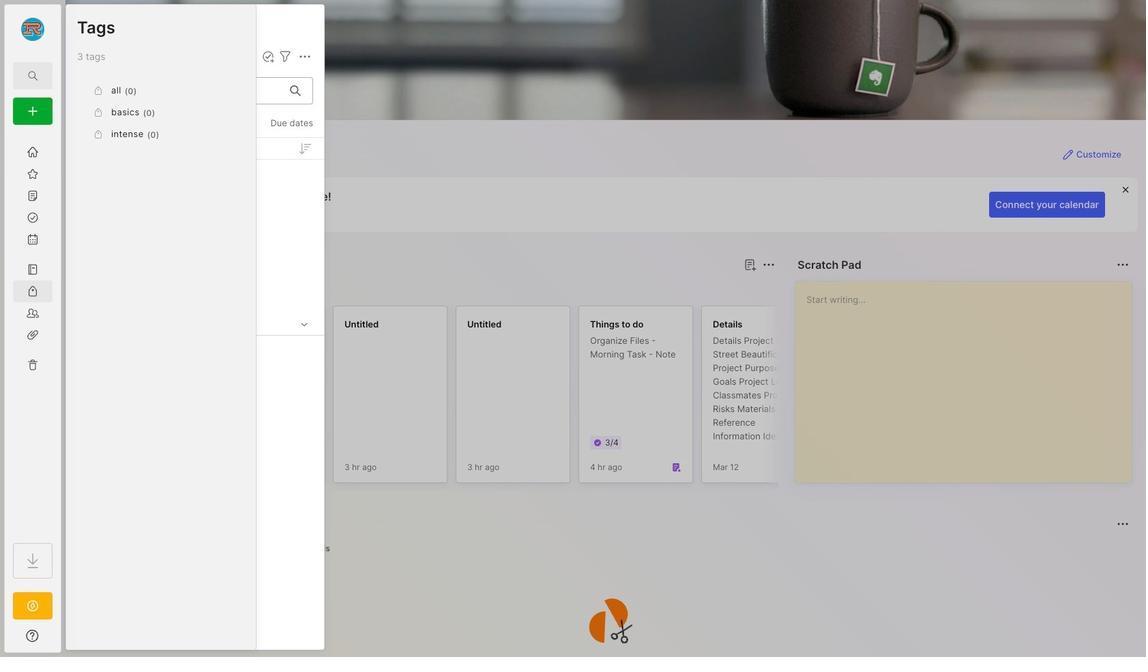 Task type: vqa. For each thing, say whether or not it's contained in the screenshot.
Search text box
no



Task type: describe. For each thing, give the bounding box(es) containing it.
edit search image
[[25, 68, 41, 84]]

home image
[[26, 145, 40, 159]]

account image
[[21, 18, 44, 41]]

Start writing… text field
[[807, 282, 1132, 472]]

0 horizontal spatial tab
[[136, 281, 191, 298]]

tree inside main element
[[5, 133, 61, 531]]

11 row from the top
[[72, 506, 319, 531]]

4 row from the top
[[72, 261, 319, 285]]

Account field
[[5, 16, 61, 43]]

2 horizontal spatial tab
[[298, 541, 336, 557]]

2 row from the top
[[72, 206, 319, 231]]

1 row from the top
[[72, 167, 319, 203]]

3 row from the top
[[72, 233, 319, 258]]

upgrade image
[[25, 598, 41, 614]]



Task type: locate. For each thing, give the bounding box(es) containing it.
WHAT'S NEW field
[[5, 625, 61, 647]]

10 row from the top
[[72, 479, 319, 504]]

8 row from the top
[[72, 425, 319, 449]]

9 row from the top
[[72, 452, 319, 476]]

tab list
[[90, 541, 1127, 557]]

tree
[[5, 133, 61, 531]]

new task image
[[261, 50, 275, 63]]

13 row from the top
[[72, 561, 319, 586]]

Find tasks… text field
[[80, 80, 282, 102]]

row group
[[77, 80, 245, 145], [66, 138, 324, 597], [87, 306, 1147, 491]]

click to expand image
[[60, 632, 70, 648]]

7 row from the top
[[72, 397, 319, 422]]

collapse 01_completed image
[[298, 317, 311, 331]]

6 row from the top
[[72, 370, 319, 394]]

row
[[72, 167, 319, 203], [72, 206, 319, 231], [72, 233, 319, 258], [72, 261, 319, 285], [72, 343, 319, 367], [72, 370, 319, 394], [72, 397, 319, 422], [72, 425, 319, 449], [72, 452, 319, 476], [72, 479, 319, 504], [72, 506, 319, 531], [72, 534, 319, 558], [72, 561, 319, 586]]

12 row from the top
[[72, 534, 319, 558]]

5 row from the top
[[72, 343, 319, 367]]

main element
[[0, 0, 66, 657]]

tab
[[136, 281, 191, 298], [257, 541, 293, 557], [298, 541, 336, 557]]

1 horizontal spatial tab
[[257, 541, 293, 557]]



